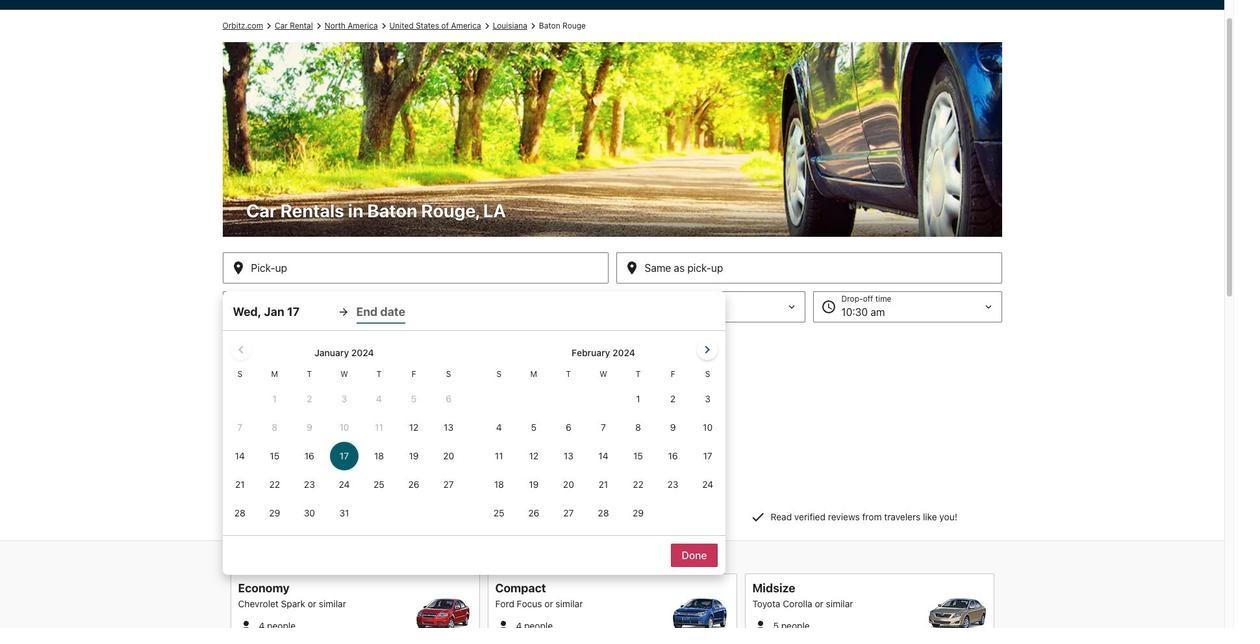 Task type: vqa. For each thing, say whether or not it's contained in the screenshot.
"Cruises"
no



Task type: locate. For each thing, give the bounding box(es) containing it.
0 horizontal spatial small image
[[238, 619, 254, 629]]

2 small image from the left
[[495, 619, 511, 629]]

3 directional image from the left
[[378, 20, 390, 32]]

directional image
[[263, 20, 275, 32], [313, 20, 325, 32], [378, 20, 390, 32], [481, 20, 493, 32], [527, 20, 539, 32]]

small image
[[238, 619, 254, 629], [495, 619, 511, 629]]

4 directional image from the left
[[481, 20, 493, 32]]

breadcrumbs region
[[0, 10, 1225, 576]]

ford focus image
[[671, 599, 729, 629]]

next month image
[[699, 342, 715, 358]]

small image for ford focus image
[[495, 619, 511, 629]]

main content
[[0, 10, 1225, 629]]

small image
[[753, 619, 768, 629]]

1 horizontal spatial small image
[[495, 619, 511, 629]]

1 small image from the left
[[238, 619, 254, 629]]



Task type: describe. For each thing, give the bounding box(es) containing it.
previous month image
[[233, 342, 249, 358]]

small image for chevrolet spark image
[[238, 619, 254, 629]]

2 directional image from the left
[[313, 20, 325, 32]]

1 directional image from the left
[[263, 20, 275, 32]]

5 directional image from the left
[[527, 20, 539, 32]]

chevrolet spark image
[[414, 599, 472, 629]]

toyota corolla image
[[928, 599, 987, 629]]



